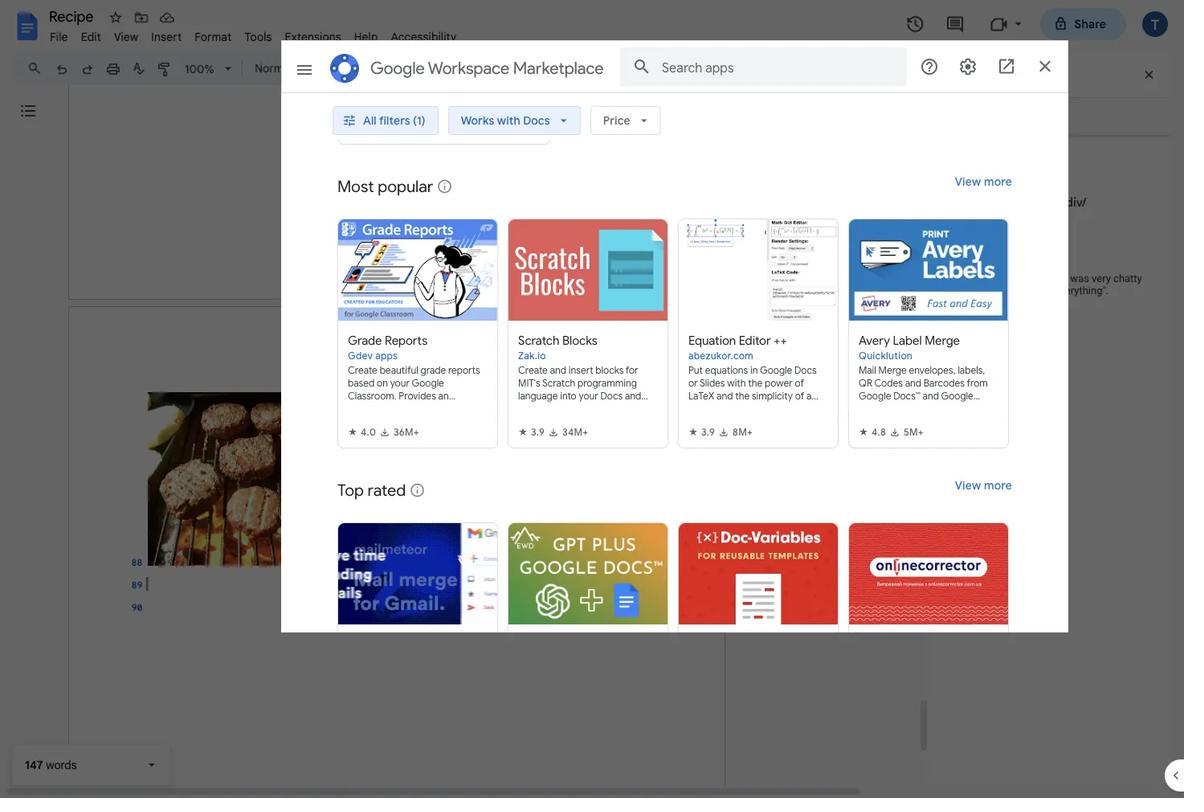 Task type: describe. For each thing, give the bounding box(es) containing it.
adjective
[[944, 229, 986, 241]]

Menus field
[[20, 57, 55, 80]]

share. private to only me. image
[[1054, 16, 1069, 31]]

dictionary results for inquisitive section
[[931, 52, 1172, 798]]

about
[[1026, 285, 1053, 297]]

was
[[1071, 273, 1090, 285]]

in·quis·i·tive application
[[0, 0, 1185, 798]]

inquiring.
[[1006, 273, 1049, 285]]

adjective adjective: inquisitive
[[944, 229, 1038, 253]]

very
[[1093, 273, 1112, 285]]

.
[[1107, 285, 1109, 297]]



Task type: vqa. For each thing, say whether or not it's contained in the screenshot.
Status
no



Task type: locate. For each thing, give the bounding box(es) containing it.
chatty
[[1114, 273, 1143, 285]]

Rename text field
[[43, 6, 103, 26]]

main toolbar
[[47, 0, 761, 624]]

ingˈkwizədiv
[[1012, 195, 1083, 210]]

"he
[[1054, 273, 1068, 285]]

menu bar inside menu bar "banner"
[[43, 21, 463, 47]]

Search dictionary text field
[[931, 98, 1170, 136]]

in·quis·i·tive
[[944, 157, 1045, 181]]

0 vertical spatial inquisitive
[[990, 241, 1038, 253]]

1 vertical spatial inquisitive
[[977, 285, 1024, 297]]

inquisitive inside adjective adjective: inquisitive
[[990, 241, 1038, 253]]

inquisitive inside "he was very chatty and inquisitive about everything"
[[977, 285, 1024, 297]]

dictionary
[[973, 67, 1036, 83]]

curious or inquiring.
[[957, 273, 1049, 285]]

and
[[957, 285, 974, 297]]

inquisitive
[[990, 241, 1038, 253], [977, 285, 1024, 297]]

curious
[[957, 273, 991, 285]]

everything"
[[1055, 285, 1107, 297]]

menu bar banner
[[0, 0, 1185, 798]]

inquisitive right and
[[977, 285, 1024, 297]]

adjective:
[[944, 241, 988, 253]]

inquisitive up 'curious or inquiring.'
[[990, 241, 1038, 253]]

ingˈkwizədiv /
[[1012, 195, 1087, 210]]

or
[[994, 273, 1003, 285]]

Star checkbox
[[105, 6, 127, 29]]

menu bar
[[43, 21, 463, 47]]

"he was very chatty and inquisitive about everything"
[[957, 273, 1143, 297]]

dictionary heading
[[973, 65, 1036, 84]]

/
[[1083, 195, 1087, 210]]



